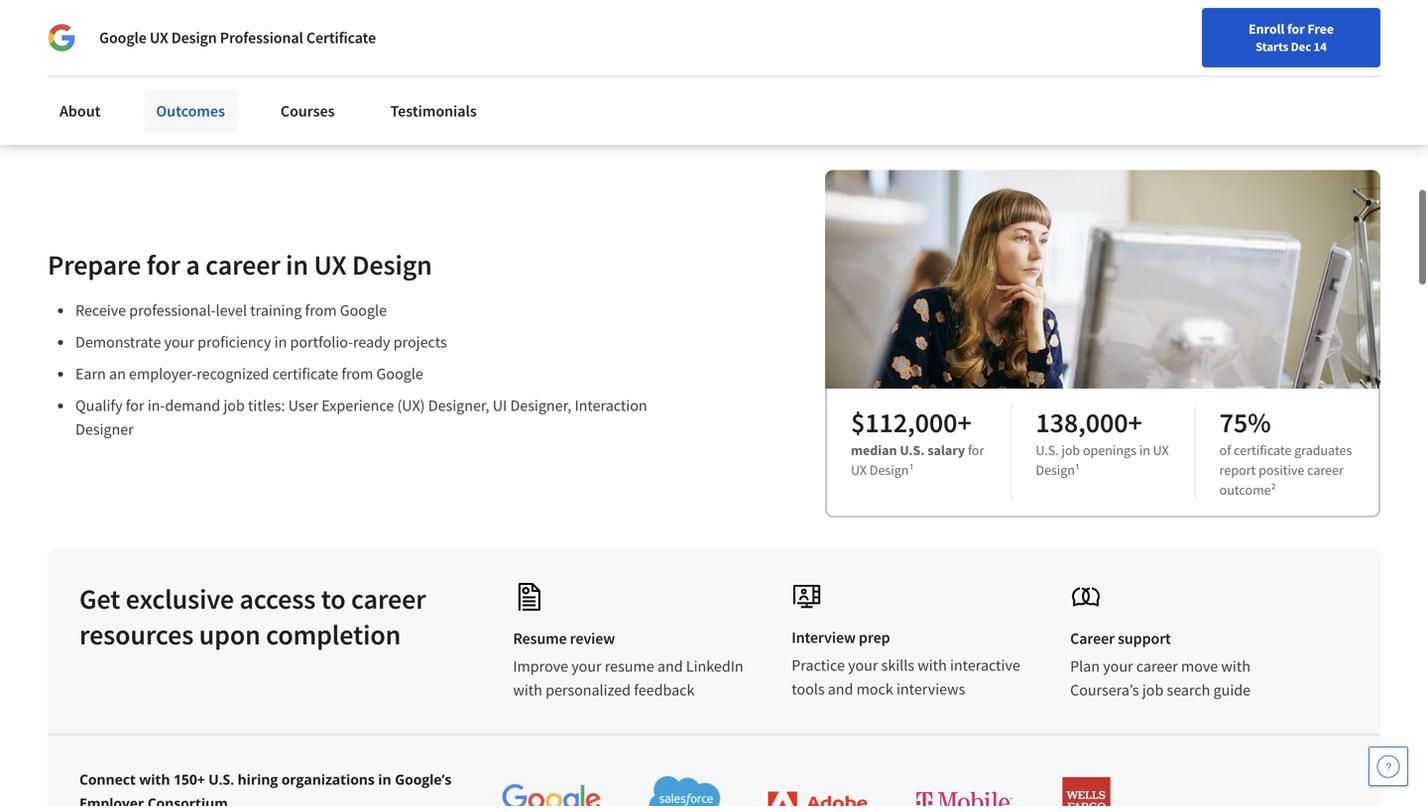 Task type: locate. For each thing, give the bounding box(es) containing it.
1 horizontal spatial ¹
[[1075, 461, 1080, 479]]

connect
[[79, 770, 136, 789]]

ux inside for ux design
[[851, 461, 867, 479]]

+ up openings
[[1128, 405, 1143, 440]]

1 vertical spatial job
[[1062, 441, 1081, 459]]

google
[[99, 28, 147, 48], [340, 300, 387, 320], [377, 364, 423, 384]]

138,000
[[1036, 405, 1128, 440]]

proficiency
[[198, 332, 271, 352]]

in up training
[[286, 247, 309, 282]]

get exclusive access to career resources upon completion
[[79, 582, 426, 652]]

design left professional
[[171, 28, 217, 48]]

google up (ux)
[[377, 364, 423, 384]]

access
[[240, 582, 316, 616]]

review
[[570, 629, 615, 649]]

0 horizontal spatial u.s.
[[208, 770, 234, 789]]

consortium
[[148, 794, 228, 807]]

2 ¹ from the left
[[1075, 461, 1080, 479]]

in
[[286, 247, 309, 282], [274, 332, 287, 352], [1140, 441, 1151, 459], [378, 770, 391, 789]]

google up ready
[[340, 300, 387, 320]]

your up personalized at the bottom
[[572, 657, 602, 677]]

report
[[1220, 461, 1256, 479]]

resources
[[79, 617, 194, 652]]

1 horizontal spatial job
[[1062, 441, 1081, 459]]

certificate up user
[[272, 364, 338, 384]]

to
[[321, 582, 346, 616]]

and
[[658, 657, 683, 677], [828, 679, 854, 699]]

0 horizontal spatial +
[[958, 405, 972, 440]]

career down "graduates"
[[1308, 461, 1344, 479]]

¹
[[909, 461, 914, 479], [1075, 461, 1080, 479]]

designer, right the ui
[[510, 396, 572, 415]]

move
[[1182, 657, 1218, 677]]

prepare for a career in ux design
[[48, 247, 432, 282]]

testimonials
[[390, 101, 477, 121]]

+ up salary
[[958, 405, 972, 440]]

certificate
[[272, 364, 338, 384], [1234, 441, 1292, 459]]

1 horizontal spatial u.s.
[[900, 441, 925, 459]]

resume
[[513, 629, 567, 649]]

ux up outcomes link
[[150, 28, 168, 48]]

75%
[[1220, 405, 1271, 440]]

your up mock
[[848, 656, 878, 676]]

connect with 150+ u.s. hiring organizations in google's employer consortium
[[79, 770, 452, 807]]

career down support
[[1137, 657, 1178, 677]]

google image
[[48, 24, 75, 52]]

and inside interview prep practice your skills with interactive tools and mock interviews
[[828, 679, 854, 699]]

design inside for ux design
[[870, 461, 909, 479]]

+
[[958, 405, 972, 440], [1128, 405, 1143, 440]]

for right salary
[[968, 441, 984, 459]]

for left in-
[[126, 396, 144, 415]]

about link
[[48, 89, 112, 133]]

ux right openings
[[1153, 441, 1169, 459]]

skills
[[882, 656, 915, 676]]

in left google's
[[378, 770, 391, 789]]

for inside qualify for in-demand job titles: user experience (ux) designer, ui designer, interaction designer
[[126, 396, 144, 415]]

with up guide on the bottom right of the page
[[1222, 657, 1251, 677]]

salary
[[928, 441, 965, 459]]

career right to
[[351, 582, 426, 616]]

completion
[[266, 617, 401, 652]]

your inside resume review improve your resume and linkedin with personalized feedback
[[572, 657, 602, 677]]

u.s.
[[900, 441, 925, 459], [1036, 441, 1059, 459], [208, 770, 234, 789]]

receive
[[75, 300, 126, 320]]

0 vertical spatial job
[[224, 396, 245, 415]]

in down training
[[274, 332, 287, 352]]

0 horizontal spatial job
[[224, 396, 245, 415]]

for left a at top left
[[147, 247, 180, 282]]

1 horizontal spatial designer,
[[510, 396, 572, 415]]

support
[[1118, 629, 1171, 649]]

outcomes
[[156, 101, 225, 121]]

1 horizontal spatial from
[[342, 364, 373, 384]]

in inside connect with 150+ u.s. hiring organizations in google's employer consortium
[[378, 770, 391, 789]]

prepare
[[48, 247, 141, 282]]

google partner logo image
[[503, 785, 602, 807]]

coursera image
[[24, 16, 150, 48]]

for up the dec
[[1288, 20, 1305, 38]]

your inside interview prep practice your skills with interactive tools and mock interviews
[[848, 656, 878, 676]]

job down recognized
[[224, 396, 245, 415]]

organizations
[[281, 770, 375, 789]]

2 + from the left
[[1128, 405, 1143, 440]]

training
[[250, 300, 302, 320]]

with left the 150+
[[139, 770, 170, 789]]

u.s. inside $112,000 + median u.s. salary
[[900, 441, 925, 459]]

job
[[224, 396, 245, 415], [1062, 441, 1081, 459], [1143, 680, 1164, 700]]

enroll
[[1249, 20, 1285, 38]]

certificate inside the 75% of certificate graduates report positive career outcome
[[1234, 441, 1292, 459]]

2 vertical spatial google
[[377, 364, 423, 384]]

2 horizontal spatial u.s.
[[1036, 441, 1059, 459]]

1 ¹ from the left
[[909, 461, 914, 479]]

for ux design
[[851, 441, 984, 479]]

design down the 138,000
[[1036, 461, 1075, 479]]

career support plan your career move with coursera's job search guide
[[1071, 629, 1251, 700]]

exclusive
[[126, 582, 234, 616]]

2 horizontal spatial job
[[1143, 680, 1164, 700]]

¹ down $112,000 + median u.s. salary on the right bottom of page
[[909, 461, 914, 479]]

for
[[1288, 20, 1305, 38], [147, 247, 180, 282], [126, 396, 144, 415], [968, 441, 984, 459]]

google ux design professional certificate
[[99, 28, 376, 48]]

and up the feedback
[[658, 657, 683, 677]]

google right google icon
[[99, 28, 147, 48]]

0 horizontal spatial designer,
[[428, 396, 490, 415]]

enroll for free starts dec 14
[[1249, 20, 1334, 55]]

adobe partner logo image
[[769, 792, 868, 807]]

+ for 138,000
[[1128, 405, 1143, 440]]

your for interview prep practice your skills with interactive tools and mock interviews
[[848, 656, 878, 676]]

your for career support plan your career move with coursera's job search guide
[[1103, 657, 1134, 677]]

0 horizontal spatial certificate
[[272, 364, 338, 384]]

1 + from the left
[[958, 405, 972, 440]]

help center image
[[1377, 755, 1401, 779]]

1 horizontal spatial certificate
[[1234, 441, 1292, 459]]

1 horizontal spatial +
[[1128, 405, 1143, 440]]

0 vertical spatial and
[[658, 657, 683, 677]]

¹ for $112,000
[[909, 461, 914, 479]]

+ inside 138,000 + u.s. job openings in ux design
[[1128, 405, 1143, 440]]

2 vertical spatial job
[[1143, 680, 1164, 700]]

receive professional-level training from google
[[75, 300, 387, 320]]

1 vertical spatial and
[[828, 679, 854, 699]]

with down improve
[[513, 680, 543, 700]]

2 designer, from the left
[[510, 396, 572, 415]]

with up interviews on the bottom right of page
[[918, 656, 947, 676]]

demonstrate your proficiency in portfolio-ready projects
[[75, 332, 447, 352]]

in right openings
[[1140, 441, 1151, 459]]

career
[[206, 247, 280, 282], [1308, 461, 1344, 479], [351, 582, 426, 616], [1137, 657, 1178, 677]]

upon
[[199, 617, 261, 652]]

for inside enroll for free starts dec 14
[[1288, 20, 1305, 38]]

your inside career support plan your career move with coursera's job search guide
[[1103, 657, 1134, 677]]

coursera's
[[1071, 680, 1139, 700]]

for inside for ux design
[[968, 441, 984, 459]]

interaction
[[575, 396, 647, 415]]

your up coursera's
[[1103, 657, 1134, 677]]

u.s. inside connect with 150+ u.s. hiring organizations in google's employer consortium
[[208, 770, 234, 789]]

u.s. down the 138,000
[[1036, 441, 1059, 459]]

from up 'experience'
[[342, 364, 373, 384]]

career
[[1071, 629, 1115, 649]]

for for enroll
[[1288, 20, 1305, 38]]

0 vertical spatial google
[[99, 28, 147, 48]]

job down the 138,000
[[1062, 441, 1081, 459]]

with inside resume review improve your resume and linkedin with personalized feedback
[[513, 680, 543, 700]]

positive
[[1259, 461, 1305, 479]]

portfolio-
[[290, 332, 353, 352]]

interactive
[[950, 656, 1021, 676]]

your
[[164, 332, 194, 352], [848, 656, 878, 676], [572, 657, 602, 677], [1103, 657, 1134, 677]]

u.s. right the 150+
[[208, 770, 234, 789]]

designer, left the ui
[[428, 396, 490, 415]]

and right tools
[[828, 679, 854, 699]]

resume
[[605, 657, 654, 677]]

from
[[305, 300, 337, 320], [342, 364, 373, 384]]

ux down median
[[851, 461, 867, 479]]

recognized
[[197, 364, 269, 384]]

1 vertical spatial certificate
[[1234, 441, 1292, 459]]

1 horizontal spatial and
[[828, 679, 854, 699]]

search
[[1167, 680, 1211, 700]]

138,000 + u.s. job openings in ux design
[[1036, 405, 1169, 479]]

interviews
[[897, 679, 966, 699]]

design down median
[[870, 461, 909, 479]]

certificate up positive
[[1234, 441, 1292, 459]]

150+
[[174, 770, 205, 789]]

certificate
[[306, 28, 376, 48]]

employer
[[79, 794, 144, 807]]

job left search
[[1143, 680, 1164, 700]]

menu item
[[1049, 20, 1177, 84]]

ux up portfolio-
[[314, 247, 347, 282]]

0 vertical spatial from
[[305, 300, 337, 320]]

u.s. down $112,000
[[900, 441, 925, 459]]

0 horizontal spatial and
[[658, 657, 683, 677]]

from up portfolio-
[[305, 300, 337, 320]]

¹ down the 138,000
[[1075, 461, 1080, 479]]

job inside 138,000 + u.s. job openings in ux design
[[1062, 441, 1081, 459]]

0 horizontal spatial ¹
[[909, 461, 914, 479]]

None search field
[[283, 12, 610, 52]]

design
[[171, 28, 217, 48], [352, 247, 432, 282], [870, 461, 909, 479], [1036, 461, 1075, 479]]

+ inside $112,000 + median u.s. salary
[[958, 405, 972, 440]]



Task type: describe. For each thing, give the bounding box(es) containing it.
with inside career support plan your career move with coursera's job search guide
[[1222, 657, 1251, 677]]

dec
[[1291, 39, 1312, 55]]

u.s. for +
[[900, 441, 925, 459]]

1 designer, from the left
[[428, 396, 490, 415]]

prep
[[859, 628, 890, 648]]

show notifications image
[[1198, 25, 1222, 49]]

$112,000 + median u.s. salary
[[851, 405, 972, 459]]

your down professional- in the left of the page
[[164, 332, 194, 352]]

earn
[[75, 364, 106, 384]]

job inside qualify for in-demand job titles: user experience (ux) designer, ui designer, interaction designer
[[224, 396, 245, 415]]

job inside career support plan your career move with coursera's job search guide
[[1143, 680, 1164, 700]]

mock
[[857, 679, 894, 699]]

in-
[[148, 396, 165, 415]]

outcomes link
[[144, 89, 237, 133]]

qualify for in-demand job titles: user experience (ux) designer, ui designer, interaction designer
[[75, 396, 647, 439]]

design up ready
[[352, 247, 432, 282]]

google's
[[395, 770, 452, 789]]

75% of certificate graduates report positive career outcome
[[1220, 405, 1353, 499]]

get
[[79, 582, 120, 616]]

14
[[1314, 39, 1327, 55]]

1 vertical spatial from
[[342, 364, 373, 384]]

¹ for 138,000
[[1075, 461, 1080, 479]]

interview prep practice your skills with interactive tools and mock interviews
[[792, 628, 1021, 699]]

career inside career support plan your career move with coursera's job search guide
[[1137, 657, 1178, 677]]

resume review improve your resume and linkedin with personalized feedback
[[513, 629, 744, 700]]

qualify
[[75, 396, 123, 415]]

u.s. inside 138,000 + u.s. job openings in ux design
[[1036, 441, 1059, 459]]

²
[[1271, 481, 1277, 499]]

courses link
[[269, 89, 347, 133]]

demonstrate
[[75, 332, 161, 352]]

ux inside 138,000 + u.s. job openings in ux design
[[1153, 441, 1169, 459]]

titles:
[[248, 396, 285, 415]]

for for qualify
[[126, 396, 144, 415]]

guide
[[1214, 680, 1251, 700]]

starts
[[1256, 39, 1289, 55]]

an
[[109, 364, 126, 384]]

salesforce partner logo image
[[649, 777, 721, 807]]

practice
[[792, 656, 845, 676]]

professional-
[[129, 300, 216, 320]]

user
[[288, 396, 319, 415]]

ui
[[493, 396, 507, 415]]

projects
[[394, 332, 447, 352]]

employer-
[[129, 364, 197, 384]]

demand
[[165, 396, 220, 415]]

designer
[[75, 419, 134, 439]]

ready
[[353, 332, 390, 352]]

feedback
[[634, 680, 695, 700]]

0 horizontal spatial from
[[305, 300, 337, 320]]

with inside connect with 150+ u.s. hiring organizations in google's employer consortium
[[139, 770, 170, 789]]

1 vertical spatial google
[[340, 300, 387, 320]]

in inside 138,000 + u.s. job openings in ux design
[[1140, 441, 1151, 459]]

career inside get exclusive access to career resources upon completion
[[351, 582, 426, 616]]

tools
[[792, 679, 825, 699]]

+ for $112,000
[[958, 405, 972, 440]]

interview
[[792, 628, 856, 648]]

u.s. for with
[[208, 770, 234, 789]]

openings
[[1083, 441, 1137, 459]]

improve
[[513, 657, 568, 677]]

a
[[186, 247, 200, 282]]

hiring
[[238, 770, 278, 789]]

about
[[60, 101, 101, 121]]

career inside the 75% of certificate graduates report positive career outcome
[[1308, 461, 1344, 479]]

testimonials link
[[379, 89, 489, 133]]

0 vertical spatial certificate
[[272, 364, 338, 384]]

earn an employer-recognized certificate from google
[[75, 364, 423, 384]]

personalized
[[546, 680, 631, 700]]

(ux)
[[397, 396, 425, 415]]

and inside resume review improve your resume and linkedin with personalized feedback
[[658, 657, 683, 677]]

coursera enterprise logos image
[[938, 0, 1335, 59]]

outcome
[[1220, 481, 1271, 499]]

median
[[851, 441, 897, 459]]

of
[[1220, 441, 1231, 459]]

linkedin
[[686, 657, 744, 677]]

for for prepare
[[147, 247, 180, 282]]

plan
[[1071, 657, 1100, 677]]

experience
[[322, 396, 394, 415]]

design inside 138,000 + u.s. job openings in ux design
[[1036, 461, 1075, 479]]

graduates
[[1295, 441, 1353, 459]]

level
[[216, 300, 247, 320]]

with inside interview prep practice your skills with interactive tools and mock interviews
[[918, 656, 947, 676]]

career up level
[[206, 247, 280, 282]]

free
[[1308, 20, 1334, 38]]

professional
[[220, 28, 303, 48]]

courses
[[281, 101, 335, 121]]

your for resume review improve your resume and linkedin with personalized feedback
[[572, 657, 602, 677]]

$112,000
[[851, 405, 958, 440]]



Task type: vqa. For each thing, say whether or not it's contained in the screenshot.
HOW TO BECOME A VIRTUAL ASSISTANT IN 2023
no



